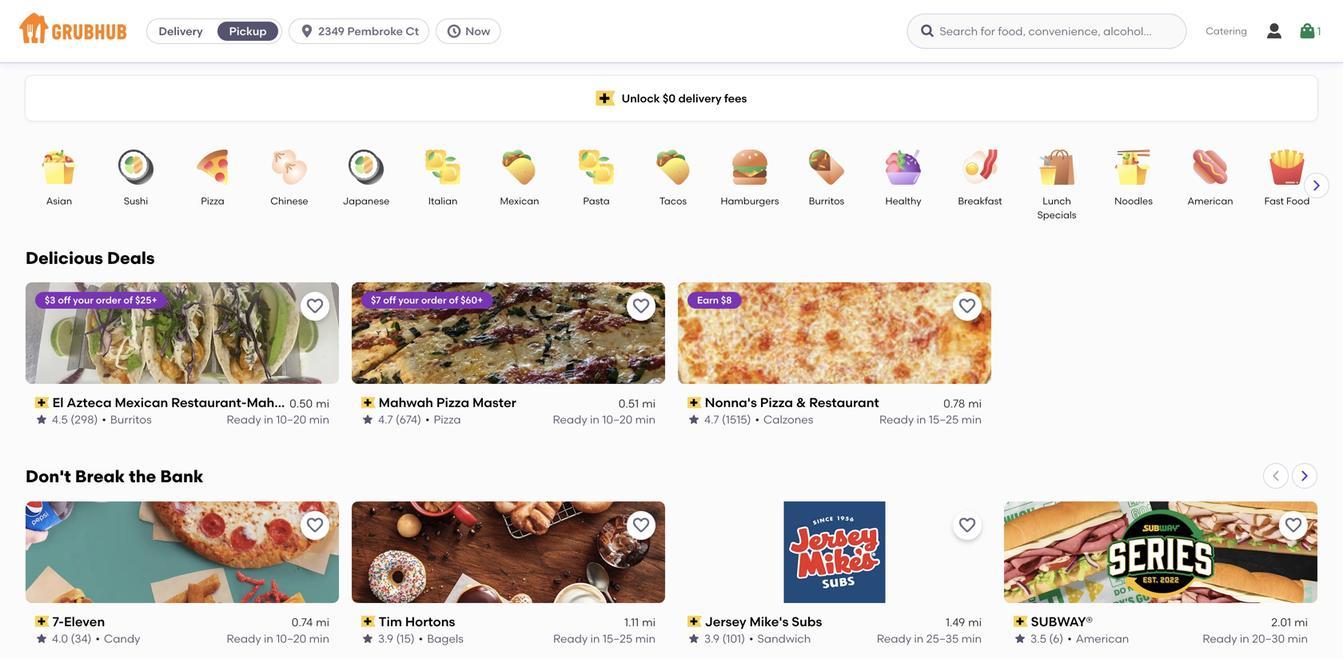 Task type: describe. For each thing, give the bounding box(es) containing it.
delicious deals
[[26, 248, 155, 268]]

noodles
[[1115, 195, 1154, 207]]

mi for subway®
[[1295, 616, 1309, 629]]

ready in 15–25 min for nonna's pizza & restaurant
[[880, 413, 982, 426]]

jersey mike's subs logo image
[[784, 501, 886, 603]]

break
[[75, 466, 125, 487]]

bagels
[[427, 632, 464, 646]]

(6)
[[1050, 632, 1064, 646]]

min for mahwah pizza master
[[636, 413, 656, 426]]

off for mahwah
[[383, 294, 396, 306]]

1 vertical spatial caret right icon image
[[1299, 469, 1312, 482]]

mi for mahwah pizza master
[[643, 397, 656, 410]]

$0
[[663, 91, 676, 105]]

• for tim
[[419, 632, 423, 646]]

mi for el azteca mexican restaurant-mahwah
[[316, 397, 330, 410]]

master
[[473, 395, 517, 410]]

lunch specials image
[[1030, 150, 1086, 185]]

0.51 mi
[[619, 397, 656, 410]]

mahwah pizza master logo image
[[352, 282, 666, 384]]

azteca
[[67, 395, 112, 410]]

4.7 for mahwah pizza master
[[378, 413, 393, 426]]

star icon image left 3.5
[[1014, 632, 1027, 645]]

fast
[[1265, 195, 1285, 207]]

(1515)
[[722, 413, 752, 426]]

ready in 20–30 min
[[1203, 632, 1309, 646]]

save this restaurant image for nonna's pizza & restaurant
[[958, 297, 978, 316]]

subscription pass image for el azteca mexican restaurant-mahwah
[[35, 397, 49, 408]]

• candy
[[96, 632, 140, 646]]

hortons
[[405, 614, 456, 629]]

sushi
[[124, 195, 148, 207]]

delivery button
[[147, 18, 214, 44]]

noodles image
[[1106, 150, 1162, 185]]

(674)
[[396, 413, 422, 426]]

(34)
[[71, 632, 92, 646]]

1 button
[[1299, 17, 1322, 46]]

pizza for nonna's pizza & restaurant
[[761, 395, 794, 410]]

pasta
[[583, 195, 610, 207]]

2.01 mi
[[1272, 616, 1309, 629]]

bank
[[160, 466, 204, 487]]

tim hortons
[[379, 614, 456, 629]]

• for nonna's
[[756, 413, 760, 426]]

$60+
[[461, 294, 483, 306]]

4.0
[[52, 632, 68, 646]]

jersey
[[705, 614, 747, 629]]

grubhub plus flag logo image
[[597, 91, 616, 106]]

2349
[[318, 24, 345, 38]]

tacos
[[660, 195, 687, 207]]

• calzones
[[756, 413, 814, 426]]

delicious
[[26, 248, 103, 268]]

delivery
[[679, 91, 722, 105]]

0.51
[[619, 397, 639, 410]]

specials
[[1038, 209, 1077, 221]]

japanese
[[343, 195, 390, 207]]

3.9 (15)
[[378, 632, 415, 646]]

mi for nonna's pizza & restaurant
[[969, 397, 982, 410]]

subscription pass image for mahwah pizza master
[[362, 397, 376, 408]]

1 mahwah from the left
[[247, 395, 301, 410]]

nonna's pizza & restaurant logo image
[[678, 282, 992, 384]]

star icon image for tim
[[362, 632, 374, 645]]

pizza down pizza image
[[201, 195, 225, 207]]

star icon image for el
[[35, 413, 48, 426]]

25–35
[[927, 632, 959, 646]]

ready for subway®
[[1203, 632, 1238, 646]]

pickup button
[[214, 18, 282, 44]]

1.11
[[625, 616, 639, 629]]

• bagels
[[419, 632, 464, 646]]

• for jersey
[[750, 632, 754, 646]]

save this restaurant image for tim hortons
[[632, 516, 651, 535]]

15–25 for tim hortons
[[603, 632, 633, 646]]

pickup
[[229, 24, 267, 38]]

Search for food, convenience, alcohol... search field
[[907, 14, 1187, 49]]

candy
[[104, 632, 140, 646]]

ready in 10–20 min for master
[[553, 413, 656, 426]]

pasta image
[[569, 150, 625, 185]]

• for mahwah
[[426, 413, 430, 426]]

star icon image for jersey
[[688, 632, 701, 645]]

now
[[466, 24, 491, 38]]

subscription pass image for jersey
[[688, 616, 702, 627]]

chinese image
[[262, 150, 318, 185]]

sandwich
[[758, 632, 811, 646]]

italian
[[429, 195, 458, 207]]

deals
[[107, 248, 155, 268]]

4.5 (298)
[[52, 413, 98, 426]]

your for el
[[73, 294, 94, 306]]

(101)
[[723, 632, 746, 646]]

mi for jersey mike's subs
[[969, 616, 982, 629]]

your for mahwah
[[399, 294, 419, 306]]

el
[[53, 395, 64, 410]]

off for el
[[58, 294, 71, 306]]

subway®
[[1032, 614, 1094, 629]]

7-
[[53, 614, 64, 629]]

4.7 for nonna's pizza & restaurant
[[705, 413, 720, 426]]

min for jersey mike's subs
[[962, 632, 982, 646]]

2349 pembroke ct button
[[289, 18, 436, 44]]

svg image
[[446, 23, 462, 39]]

• for 7-
[[96, 632, 100, 646]]

order for pizza
[[421, 294, 447, 306]]

star icon image for mahwah
[[362, 413, 374, 426]]

hamburgers image
[[722, 150, 778, 185]]

ready for nonna's pizza & restaurant
[[880, 413, 915, 426]]

$25+
[[135, 294, 157, 306]]

0.50 mi
[[290, 397, 330, 410]]

caret left icon image
[[1270, 469, 1283, 482]]

$3 off your order of $25+
[[45, 294, 157, 306]]

asian
[[46, 195, 72, 207]]

min for nonna's pizza & restaurant
[[962, 413, 982, 426]]

2.01
[[1272, 616, 1292, 629]]

chinese
[[271, 195, 308, 207]]

20–30
[[1253, 632, 1286, 646]]

star icon image for 7-
[[35, 632, 48, 645]]

in for nonna's pizza & restaurant
[[917, 413, 927, 426]]

ct
[[406, 24, 419, 38]]

min for subway®
[[1288, 632, 1309, 646]]

ready for mahwah pizza master
[[553, 413, 588, 426]]

mi for tim hortons
[[643, 616, 656, 629]]

in for mahwah pizza master
[[590, 413, 600, 426]]

3.5 (6)
[[1031, 632, 1064, 646]]

mike's
[[750, 614, 789, 629]]

earn $8
[[698, 294, 732, 306]]

0 vertical spatial caret right icon image
[[1311, 179, 1324, 192]]

don't
[[26, 466, 71, 487]]

1.49
[[946, 616, 966, 629]]

1.49 mi
[[946, 616, 982, 629]]

3.9 (101)
[[705, 632, 746, 646]]

0.78
[[944, 397, 966, 410]]

2349 pembroke ct
[[318, 24, 419, 38]]



Task type: locate. For each thing, give the bounding box(es) containing it.
save this restaurant button
[[301, 292, 330, 321], [627, 292, 656, 321], [954, 292, 982, 321], [301, 511, 330, 540], [627, 511, 656, 540], [954, 511, 982, 540], [1280, 511, 1309, 540]]

the
[[129, 466, 156, 487]]

2 save this restaurant image from the left
[[1285, 516, 1304, 535]]

3.9 for jersey mike's subs
[[705, 632, 720, 646]]

mexican up • burritos
[[115, 395, 168, 410]]

min down 1.11 mi
[[636, 632, 656, 646]]

tim
[[379, 614, 402, 629]]

0 horizontal spatial mahwah
[[247, 395, 301, 410]]

3 subscription pass image from the left
[[1014, 616, 1029, 627]]

ready for el azteca mexican restaurant-mahwah
[[227, 413, 261, 426]]

subscription pass image left el
[[35, 397, 49, 408]]

subscription pass image right 0.50 mi
[[362, 397, 376, 408]]

2 order from the left
[[421, 294, 447, 306]]

min down 0.50 mi
[[309, 413, 330, 426]]

1 4.7 from the left
[[378, 413, 393, 426]]

order left $25+ at top left
[[96, 294, 121, 306]]

nonna's
[[705, 395, 758, 410]]

pizza for • pizza
[[434, 413, 461, 426]]

10–20 for mexican
[[276, 413, 307, 426]]

lunch specials
[[1038, 195, 1077, 221]]

off right $7
[[383, 294, 396, 306]]

0 horizontal spatial 15–25
[[603, 632, 633, 646]]

ready for tim hortons
[[554, 632, 588, 646]]

1 horizontal spatial 15–25
[[929, 413, 959, 426]]

ready in 15–25 min down 1.11
[[554, 632, 656, 646]]

breakfast image
[[953, 150, 1009, 185]]

ready in 25–35 min
[[877, 632, 982, 646]]

0 horizontal spatial mexican
[[115, 395, 168, 410]]

asian image
[[31, 150, 87, 185]]

• for el
[[102, 413, 106, 426]]

burritos down 'burritos' image
[[809, 195, 845, 207]]

save this restaurant image
[[632, 516, 651, 535], [1285, 516, 1304, 535]]

subway® logo image
[[1005, 501, 1318, 603]]

0 horizontal spatial ready in 15–25 min
[[554, 632, 656, 646]]

ready in 10–20 min down 0.51
[[553, 413, 656, 426]]

• right the (15)
[[419, 632, 423, 646]]

save this restaurant image for el azteca mexican restaurant-mahwah
[[306, 297, 325, 316]]

0 horizontal spatial american
[[1077, 632, 1130, 646]]

burritos
[[809, 195, 845, 207], [110, 413, 152, 426]]

mi right 0.50
[[316, 397, 330, 410]]

ready in 15–25 min
[[880, 413, 982, 426], [554, 632, 656, 646]]

0.50
[[290, 397, 313, 410]]

pembroke
[[347, 24, 403, 38]]

(15)
[[396, 632, 415, 646]]

star icon image left 4.7 (1515)
[[688, 413, 701, 426]]

of left '$60+'
[[449, 294, 459, 306]]

order left '$60+'
[[421, 294, 447, 306]]

min for tim hortons
[[636, 632, 656, 646]]

american image
[[1183, 150, 1239, 185]]

• right (298)
[[102, 413, 106, 426]]

mexican
[[500, 195, 540, 207], [115, 395, 168, 410]]

2 4.7 from the left
[[705, 413, 720, 426]]

• right (34)
[[96, 632, 100, 646]]

your right $7
[[399, 294, 419, 306]]

mi right 0.78
[[969, 397, 982, 410]]

tim hortons logo image
[[352, 501, 666, 603]]

sushi image
[[108, 150, 164, 185]]

subscription pass image left jersey
[[688, 616, 702, 627]]

pizza up • calzones
[[761, 395, 794, 410]]

min down 0.51 mi
[[636, 413, 656, 426]]

0 horizontal spatial off
[[58, 294, 71, 306]]

10–20
[[276, 413, 307, 426], [603, 413, 633, 426], [276, 632, 307, 646]]

subscription pass image for tim hortons
[[362, 616, 376, 627]]

save this restaurant image for subway®
[[1285, 516, 1304, 535]]

10–20 for master
[[603, 413, 633, 426]]

2 off from the left
[[383, 294, 396, 306]]

unlock
[[622, 91, 660, 105]]

nonna's pizza & restaurant
[[705, 395, 880, 410]]

2 your from the left
[[399, 294, 419, 306]]

1 vertical spatial american
[[1077, 632, 1130, 646]]

star icon image for nonna's
[[688, 413, 701, 426]]

subscription pass image
[[35, 616, 49, 627], [688, 616, 702, 627], [1014, 616, 1029, 627]]

$3
[[45, 294, 56, 306]]

mi right 1.11
[[643, 616, 656, 629]]

lunch
[[1043, 195, 1072, 207]]

2 3.9 from the left
[[705, 632, 720, 646]]

mi for 7-eleven
[[316, 616, 330, 629]]

in for 7-eleven
[[264, 632, 274, 646]]

1 of from the left
[[124, 294, 133, 306]]

1 horizontal spatial mexican
[[500, 195, 540, 207]]

• american
[[1068, 632, 1130, 646]]

0 horizontal spatial 3.9
[[378, 632, 394, 646]]

catering button
[[1195, 13, 1259, 49]]

0 horizontal spatial 4.7
[[378, 413, 393, 426]]

mi
[[316, 397, 330, 410], [643, 397, 656, 410], [969, 397, 982, 410], [316, 616, 330, 629], [643, 616, 656, 629], [969, 616, 982, 629], [1295, 616, 1309, 629]]

3.9
[[378, 632, 394, 646], [705, 632, 720, 646]]

0 horizontal spatial burritos
[[110, 413, 152, 426]]

$7 off your order of $60+
[[371, 294, 483, 306]]

2 mahwah from the left
[[379, 395, 434, 410]]

0 vertical spatial mexican
[[500, 195, 540, 207]]

min down the 0.78 mi
[[962, 413, 982, 426]]

svg image inside 1 "button"
[[1299, 22, 1318, 41]]

min down 1.49 mi
[[962, 632, 982, 646]]

1 save this restaurant image from the left
[[632, 516, 651, 535]]

pizza
[[201, 195, 225, 207], [437, 395, 470, 410], [761, 395, 794, 410], [434, 413, 461, 426]]

star icon image left 3.9 (101)
[[688, 632, 701, 645]]

1 order from the left
[[96, 294, 121, 306]]

american down american image
[[1188, 195, 1234, 207]]

• right '(6)'
[[1068, 632, 1073, 646]]

fees
[[725, 91, 747, 105]]

pizza down mahwah pizza master
[[434, 413, 461, 426]]

in for subway®
[[1241, 632, 1250, 646]]

0 horizontal spatial subscription pass image
[[35, 616, 49, 627]]

0.74
[[292, 616, 313, 629]]

1 subscription pass image from the left
[[35, 616, 49, 627]]

restaurant
[[810, 395, 880, 410]]

4.0 (34)
[[52, 632, 92, 646]]

ready for 7-eleven
[[227, 632, 261, 646]]

ready in 10–20 min
[[227, 413, 330, 426], [553, 413, 656, 426], [227, 632, 330, 646]]

• right (674)
[[426, 413, 430, 426]]

1 horizontal spatial mahwah
[[379, 395, 434, 410]]

4.7 (1515)
[[705, 413, 752, 426]]

american down the subway®
[[1077, 632, 1130, 646]]

mi right 0.51
[[643, 397, 656, 410]]

• right (101)
[[750, 632, 754, 646]]

0 vertical spatial burritos
[[809, 195, 845, 207]]

7-eleven
[[53, 614, 105, 629]]

of left $25+ at top left
[[124, 294, 133, 306]]

of for pizza
[[449, 294, 459, 306]]

mi right the 0.74
[[316, 616, 330, 629]]

4.7 (674)
[[378, 413, 422, 426]]

tacos image
[[646, 150, 702, 185]]

svg image inside 2349 pembroke ct button
[[299, 23, 315, 39]]

calzones
[[764, 413, 814, 426]]

1
[[1318, 24, 1322, 38]]

caret right icon image
[[1311, 179, 1324, 192], [1299, 469, 1312, 482]]

15–25 down 0.78
[[929, 413, 959, 426]]

2 subscription pass image from the left
[[688, 616, 702, 627]]

min for 7-eleven
[[309, 632, 330, 646]]

order for azteca
[[96, 294, 121, 306]]

italian image
[[415, 150, 471, 185]]

min down 2.01 mi
[[1288, 632, 1309, 646]]

1 your from the left
[[73, 294, 94, 306]]

4.5
[[52, 413, 68, 426]]

subscription pass image left the subway®
[[1014, 616, 1029, 627]]

american
[[1188, 195, 1234, 207], [1077, 632, 1130, 646]]

10–20 down the 0.74
[[276, 632, 307, 646]]

mexican down mexican image
[[500, 195, 540, 207]]

15–25 down 1.11
[[603, 632, 633, 646]]

1 vertical spatial burritos
[[110, 413, 152, 426]]

subscription pass image left nonna's
[[688, 397, 702, 408]]

3.5
[[1031, 632, 1047, 646]]

min
[[309, 413, 330, 426], [636, 413, 656, 426], [962, 413, 982, 426], [309, 632, 330, 646], [636, 632, 656, 646], [962, 632, 982, 646], [1288, 632, 1309, 646]]

10–20 down 0.51
[[603, 413, 633, 426]]

1 vertical spatial 15–25
[[603, 632, 633, 646]]

• sandwich
[[750, 632, 811, 646]]

subscription pass image for 7-
[[35, 616, 49, 627]]

hamburgers
[[721, 195, 780, 207]]

0 horizontal spatial order
[[96, 294, 121, 306]]

0 vertical spatial ready in 15–25 min
[[880, 413, 982, 426]]

pizza image
[[185, 150, 241, 185]]

in for el azteca mexican restaurant-mahwah
[[264, 413, 274, 426]]

1 horizontal spatial subscription pass image
[[688, 616, 702, 627]]

subscription pass image
[[35, 397, 49, 408], [362, 397, 376, 408], [688, 397, 702, 408], [362, 616, 376, 627]]

$7
[[371, 294, 381, 306]]

burritos image
[[799, 150, 855, 185]]

burritos down azteca on the bottom left
[[110, 413, 152, 426]]

now button
[[436, 18, 507, 44]]

mi right 1.49
[[969, 616, 982, 629]]

7-eleven logo image
[[26, 501, 339, 603]]

el azteca mexican restaurant-mahwah logo image
[[26, 282, 339, 384]]

japanese image
[[338, 150, 394, 185]]

mi right 2.01
[[1295, 616, 1309, 629]]

subs
[[792, 614, 823, 629]]

subscription pass image left 7-
[[35, 616, 49, 627]]

10–20 down 0.50
[[276, 413, 307, 426]]

1 horizontal spatial off
[[383, 294, 396, 306]]

ready
[[227, 413, 261, 426], [553, 413, 588, 426], [880, 413, 915, 426], [227, 632, 261, 646], [554, 632, 588, 646], [877, 632, 912, 646], [1203, 632, 1238, 646]]

(298)
[[71, 413, 98, 426]]

save this restaurant image for mahwah pizza master
[[632, 297, 651, 316]]

2 horizontal spatial subscription pass image
[[1014, 616, 1029, 627]]

1 horizontal spatial save this restaurant image
[[1285, 516, 1304, 535]]

fast food
[[1265, 195, 1311, 207]]

in for jersey mike's subs
[[915, 632, 924, 646]]

min down 0.74 mi
[[309, 632, 330, 646]]

pizza for mahwah pizza master
[[437, 395, 470, 410]]

in for tim hortons
[[591, 632, 600, 646]]

ready in 15–25 min for tim hortons
[[554, 632, 656, 646]]

0 horizontal spatial save this restaurant image
[[632, 516, 651, 535]]

breakfast
[[959, 195, 1003, 207]]

• pizza
[[426, 413, 461, 426]]

ready for jersey mike's subs
[[877, 632, 912, 646]]

0 vertical spatial 15–25
[[929, 413, 959, 426]]

main navigation navigation
[[0, 0, 1344, 62]]

1 3.9 from the left
[[378, 632, 394, 646]]

ready in 10–20 min down 0.50
[[227, 413, 330, 426]]

subscription pass image for nonna's pizza & restaurant
[[688, 397, 702, 408]]

•
[[102, 413, 106, 426], [426, 413, 430, 426], [756, 413, 760, 426], [96, 632, 100, 646], [419, 632, 423, 646], [750, 632, 754, 646], [1068, 632, 1073, 646]]

1 horizontal spatial burritos
[[809, 195, 845, 207]]

healthy
[[886, 195, 922, 207]]

1.11 mi
[[625, 616, 656, 629]]

save this restaurant image
[[306, 297, 325, 316], [632, 297, 651, 316], [958, 297, 978, 316], [306, 516, 325, 535], [958, 516, 978, 535]]

off right the "$3"
[[58, 294, 71, 306]]

0 horizontal spatial of
[[124, 294, 133, 306]]

&
[[797, 395, 807, 410]]

jersey mike's subs
[[705, 614, 823, 629]]

3.9 left (101)
[[705, 632, 720, 646]]

your right the "$3"
[[73, 294, 94, 306]]

star icon image
[[35, 413, 48, 426], [362, 413, 374, 426], [688, 413, 701, 426], [35, 632, 48, 645], [362, 632, 374, 645], [688, 632, 701, 645], [1014, 632, 1027, 645]]

1 horizontal spatial 4.7
[[705, 413, 720, 426]]

mexican image
[[492, 150, 548, 185]]

star icon image left 4.7 (674)
[[362, 413, 374, 426]]

star icon image left 3.9 (15)
[[362, 632, 374, 645]]

ready in 10–20 min down the 0.74
[[227, 632, 330, 646]]

1 vertical spatial mexican
[[115, 395, 168, 410]]

in
[[264, 413, 274, 426], [590, 413, 600, 426], [917, 413, 927, 426], [264, 632, 274, 646], [591, 632, 600, 646], [915, 632, 924, 646], [1241, 632, 1250, 646]]

0 horizontal spatial your
[[73, 294, 94, 306]]

star icon image left 4.0
[[35, 632, 48, 645]]

star icon image left the 4.5
[[35, 413, 48, 426]]

1 horizontal spatial your
[[399, 294, 419, 306]]

min for el azteca mexican restaurant-mahwah
[[309, 413, 330, 426]]

ready in 15–25 min down 0.78
[[880, 413, 982, 426]]

svg image
[[1266, 22, 1285, 41], [1299, 22, 1318, 41], [299, 23, 315, 39], [920, 23, 936, 39]]

order
[[96, 294, 121, 306], [421, 294, 447, 306]]

food
[[1287, 195, 1311, 207]]

fast food image
[[1260, 150, 1316, 185]]

$8
[[722, 294, 732, 306]]

delivery
[[159, 24, 203, 38]]

• right '(1515)'
[[756, 413, 760, 426]]

15–25
[[929, 413, 959, 426], [603, 632, 633, 646]]

3.9 down tim
[[378, 632, 394, 646]]

2 of from the left
[[449, 294, 459, 306]]

3.9 for tim hortons
[[378, 632, 394, 646]]

subscription pass image left tim
[[362, 616, 376, 627]]

15–25 for nonna's pizza & restaurant
[[929, 413, 959, 426]]

pizza up • pizza
[[437, 395, 470, 410]]

1 horizontal spatial order
[[421, 294, 447, 306]]

0 vertical spatial american
[[1188, 195, 1234, 207]]

0.74 mi
[[292, 616, 330, 629]]

healthy image
[[876, 150, 932, 185]]

of for azteca
[[124, 294, 133, 306]]

1 off from the left
[[58, 294, 71, 306]]

1 horizontal spatial ready in 15–25 min
[[880, 413, 982, 426]]

• burritos
[[102, 413, 152, 426]]

earn
[[698, 294, 719, 306]]

1 vertical spatial ready in 15–25 min
[[554, 632, 656, 646]]

ready in 10–20 min for mexican
[[227, 413, 330, 426]]

mahwah pizza master
[[379, 395, 517, 410]]

don't break the bank
[[26, 466, 204, 487]]

4.7 left '(1515)'
[[705, 413, 720, 426]]

restaurant-
[[171, 395, 247, 410]]

catering
[[1207, 25, 1248, 37]]

4.7 left (674)
[[378, 413, 393, 426]]

1 horizontal spatial american
[[1188, 195, 1234, 207]]

1 horizontal spatial 3.9
[[705, 632, 720, 646]]

1 horizontal spatial of
[[449, 294, 459, 306]]



Task type: vqa. For each thing, say whether or not it's contained in the screenshot.


